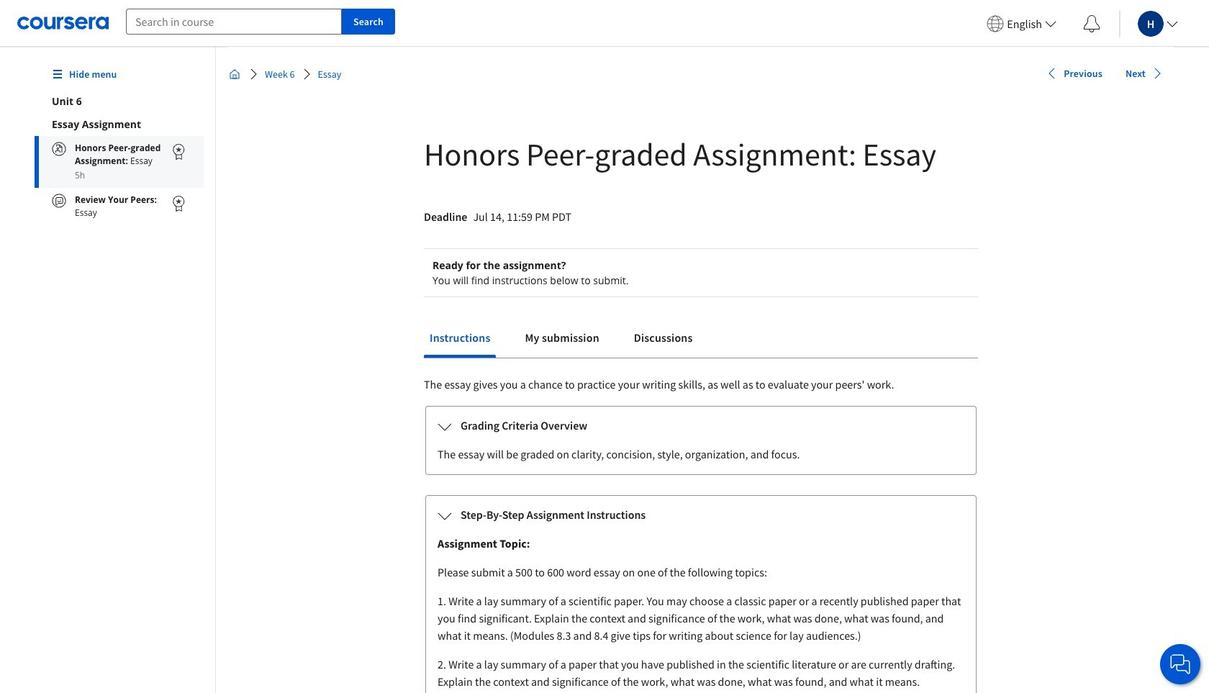 Task type: describe. For each thing, give the bounding box(es) containing it.
Search in course text field
[[126, 9, 342, 35]]



Task type: vqa. For each thing, say whether or not it's contained in the screenshot.
tab list
yes



Task type: locate. For each thing, give the bounding box(es) containing it.
tab list
[[424, 320, 979, 358]]

home image
[[229, 68, 240, 80]]

coursera image
[[17, 12, 109, 35]]

menu
[[982, 0, 1210, 47]]



